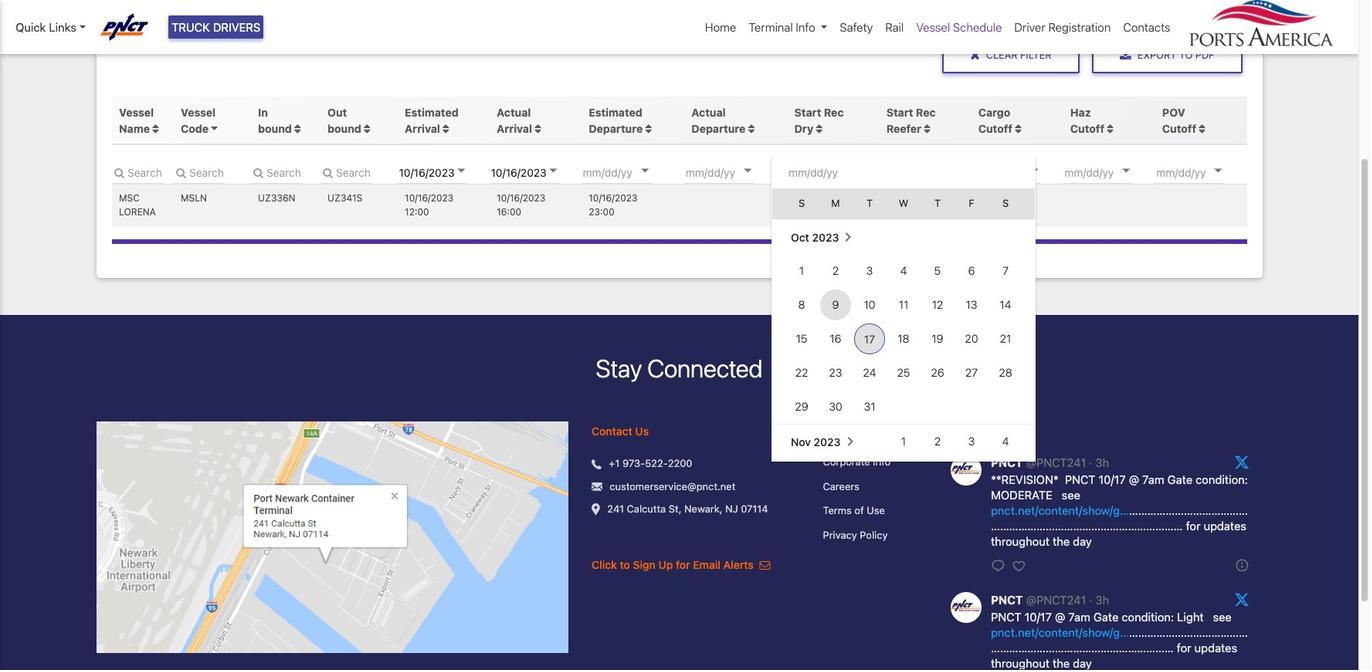 Task type: vqa. For each thing, say whether or not it's contained in the screenshot.


Task type: locate. For each thing, give the bounding box(es) containing it.
week 1 row
[[773, 254, 1036, 288], [773, 425, 1036, 459]]

10/10/2023
[[795, 193, 844, 204]]

1 10/16/2023 from the left
[[405, 193, 454, 204]]

m
[[832, 197, 841, 210]]

corporate info link
[[823, 456, 916, 471]]

16:00
[[497, 207, 522, 218]]

november 2023 element
[[773, 425, 887, 459]]

10/16/2023 up 16:00
[[497, 193, 546, 204]]

0 vertical spatial 2023
[[813, 231, 840, 244]]

calcutta
[[627, 503, 666, 516]]

week undefined row
[[773, 185, 1036, 220]]

s up "oct"
[[799, 197, 805, 210]]

1 estimated from the left
[[405, 106, 459, 119]]

31
[[864, 400, 876, 413]]

0 vertical spatial info
[[796, 20, 816, 34]]

0 vertical spatial week 1 row
[[773, 254, 1036, 288]]

rec inside start rec dry
[[824, 106, 844, 119]]

1 vertical spatial 3
[[969, 435, 976, 448]]

10/16/2023 12:00
[[405, 193, 454, 218]]

3 up 10
[[867, 264, 874, 277]]

1 horizontal spatial info
[[874, 456, 891, 469]]

careers
[[823, 481, 860, 493]]

+1 973-522-2200 link
[[609, 457, 693, 472]]

1 horizontal spatial s
[[1003, 197, 1009, 210]]

26
[[932, 366, 945, 379]]

2 up 9
[[833, 264, 839, 277]]

3 right pnct
[[969, 435, 976, 448]]

2 horizontal spatial vessel
[[917, 20, 951, 34]]

4
[[901, 264, 908, 277], [1003, 435, 1010, 448]]

1 horizontal spatial 10/16/2023
[[497, 193, 546, 204]]

2023
[[813, 231, 840, 244], [814, 435, 841, 449]]

estimated inside estimated departure
[[589, 106, 643, 119]]

1 vertical spatial week 1 row
[[773, 425, 1036, 459]]

4 left the feed
[[1003, 435, 1010, 448]]

bound for out
[[328, 122, 362, 135]]

1 horizontal spatial 2
[[935, 435, 941, 448]]

cell
[[773, 185, 819, 220], [819, 185, 853, 220], [853, 185, 887, 220], [887, 185, 921, 220], [921, 185, 955, 220], [955, 185, 989, 220], [989, 185, 1036, 220], [887, 390, 921, 425], [921, 390, 955, 425], [955, 390, 989, 425], [989, 390, 1036, 425]]

for
[[676, 559, 691, 572]]

oct 2023
[[791, 231, 840, 244]]

contact
[[592, 425, 633, 439]]

vessel
[[917, 20, 951, 34], [119, 106, 154, 119], [181, 106, 216, 119]]

terms of use link
[[823, 504, 916, 519]]

2 horizontal spatial cutoff
[[1163, 122, 1197, 135]]

2 departure from the left
[[692, 122, 746, 135]]

bound inside "out bound"
[[328, 122, 362, 135]]

click to sign up for email alerts
[[592, 559, 757, 572]]

vessel right rail
[[917, 20, 951, 34]]

1 departure from the left
[[589, 122, 643, 135]]

row group
[[773, 220, 1036, 425]]

f
[[969, 197, 975, 210]]

cutoff down the pov
[[1163, 122, 1197, 135]]

start rec dry
[[795, 106, 844, 135]]

row group containing oct 2023
[[773, 220, 1036, 425]]

1 horizontal spatial departure
[[692, 122, 746, 135]]

1 horizontal spatial t
[[935, 197, 941, 210]]

None field
[[112, 161, 163, 184], [173, 161, 225, 184], [251, 161, 302, 184], [320, 161, 371, 184], [112, 161, 163, 184], [173, 161, 225, 184], [251, 161, 302, 184], [320, 161, 371, 184]]

feed
[[1010, 425, 1035, 439]]

rec up reefer
[[916, 106, 936, 119]]

2 estimated from the left
[[589, 106, 643, 119]]

close image
[[971, 49, 981, 61]]

info right terminal at the right
[[796, 20, 816, 34]]

twitter
[[971, 425, 1007, 439]]

quick
[[15, 20, 46, 34]]

actual inside actual departure
[[692, 106, 726, 119]]

pnct
[[939, 425, 968, 439]]

3 cutoff from the left
[[1163, 122, 1197, 135]]

download image
[[1121, 49, 1132, 61]]

alerts
[[724, 559, 754, 572]]

info inside corporate info link
[[874, 456, 891, 469]]

0 horizontal spatial estimated
[[405, 106, 459, 119]]

t
[[867, 197, 873, 210], [935, 197, 941, 210]]

contact us
[[592, 425, 649, 439]]

2 down 'week 5' 'row'
[[935, 435, 941, 448]]

email
[[693, 559, 721, 572]]

start for dry
[[795, 106, 822, 119]]

newark,
[[685, 503, 723, 516]]

2023 inside "element"
[[813, 231, 840, 244]]

t right the w
[[935, 197, 941, 210]]

0 horizontal spatial bound
[[258, 122, 292, 135]]

0 horizontal spatial t
[[867, 197, 873, 210]]

1 horizontal spatial rec
[[916, 106, 936, 119]]

10/16/2023 for 23:00
[[589, 193, 638, 204]]

actual for actual departure
[[692, 106, 726, 119]]

07114
[[741, 503, 769, 516]]

info for terminal info
[[796, 20, 816, 34]]

0 horizontal spatial s
[[799, 197, 805, 210]]

estimated
[[405, 106, 459, 119], [589, 106, 643, 119]]

to
[[620, 559, 631, 572]]

0 horizontal spatial 2
[[833, 264, 839, 277]]

1 horizontal spatial vessel
[[181, 106, 216, 119]]

cutoff down 'haz'
[[1071, 122, 1105, 135]]

1 t from the left
[[867, 197, 873, 210]]

0 horizontal spatial cutoff
[[979, 122, 1013, 135]]

cutoff down cargo
[[979, 122, 1013, 135]]

1 rec from the left
[[824, 106, 844, 119]]

haz
[[1071, 106, 1092, 119]]

2 rec from the left
[[916, 106, 936, 119]]

actual
[[497, 106, 531, 119], [692, 106, 726, 119]]

1 horizontal spatial start
[[887, 106, 914, 119]]

1
[[800, 264, 805, 277], [902, 435, 907, 448]]

0 horizontal spatial 4
[[901, 264, 908, 277]]

0 vertical spatial 3
[[867, 264, 874, 277]]

2 actual from the left
[[692, 106, 726, 119]]

sign
[[633, 559, 656, 572]]

1 actual from the left
[[497, 106, 531, 119]]

1 start from the left
[[795, 106, 822, 119]]

departure
[[589, 122, 643, 135], [692, 122, 746, 135]]

rail
[[886, 20, 904, 34]]

bound inside the in bound
[[258, 122, 292, 135]]

week 1 row down 31
[[773, 425, 1036, 459]]

1 horizontal spatial cutoff
[[1071, 122, 1105, 135]]

6
[[969, 264, 976, 277]]

1 vertical spatial 2023
[[814, 435, 841, 449]]

start up reefer
[[887, 106, 914, 119]]

2 cutoff from the left
[[1071, 122, 1105, 135]]

in
[[258, 106, 268, 119]]

0 vertical spatial 1
[[800, 264, 805, 277]]

2 week 1 row from the top
[[773, 425, 1036, 459]]

4 down october 2023 "element"
[[901, 264, 908, 277]]

1 horizontal spatial estimated
[[589, 106, 643, 119]]

0 horizontal spatial vessel
[[119, 106, 154, 119]]

cutoff
[[979, 122, 1013, 135], [1071, 122, 1105, 135], [1163, 122, 1197, 135]]

bound down out
[[328, 122, 362, 135]]

2 horizontal spatial 10/16/2023
[[589, 193, 638, 204]]

1 horizontal spatial actual
[[692, 106, 726, 119]]

0 horizontal spatial arrival
[[405, 122, 440, 135]]

info up careers link
[[874, 456, 891, 469]]

2 start from the left
[[887, 106, 914, 119]]

start up dry
[[795, 106, 822, 119]]

vessel for name
[[119, 106, 154, 119]]

week 4 row
[[773, 356, 1036, 390]]

1 vertical spatial 2
[[935, 435, 941, 448]]

1 down "oct"
[[800, 264, 805, 277]]

name
[[119, 122, 150, 135]]

2 t from the left
[[935, 197, 941, 210]]

1 cutoff from the left
[[979, 122, 1013, 135]]

2023 inside week 1 row
[[814, 435, 841, 449]]

terminal info link
[[743, 12, 834, 42]]

0 horizontal spatial start
[[795, 106, 822, 119]]

terminal info
[[749, 20, 816, 34]]

haz cutoff
[[1071, 106, 1105, 135]]

1 vertical spatial 1
[[902, 435, 907, 448]]

bound
[[258, 122, 292, 135], [328, 122, 362, 135]]

click to sign up for email alerts link
[[592, 559, 771, 572]]

week 1 row up 11
[[773, 254, 1036, 288]]

info
[[796, 20, 816, 34], [874, 456, 891, 469]]

t right the m
[[867, 197, 873, 210]]

of
[[855, 505, 864, 517]]

1 horizontal spatial bound
[[328, 122, 362, 135]]

10/16/2023 up 23:00
[[589, 193, 638, 204]]

drivers
[[213, 20, 261, 34]]

1 horizontal spatial 4
[[1003, 435, 1010, 448]]

cutoff for cargo
[[979, 122, 1013, 135]]

1 horizontal spatial arrival
[[497, 122, 532, 135]]

connected
[[648, 354, 763, 383]]

start inside start rec reefer
[[887, 106, 914, 119]]

week 3 row
[[773, 322, 1036, 356]]

out
[[328, 106, 347, 119]]

arrival for actual arrival
[[497, 122, 532, 135]]

1 down 'week 5' 'row'
[[902, 435, 907, 448]]

vessel up code
[[181, 106, 216, 119]]

0 horizontal spatial departure
[[589, 122, 643, 135]]

st,
[[669, 503, 682, 516]]

rec inside start rec reefer
[[916, 106, 936, 119]]

info inside terminal info link
[[796, 20, 816, 34]]

vessel up name
[[119, 106, 154, 119]]

s right f
[[1003, 197, 1009, 210]]

973-
[[623, 458, 645, 470]]

29
[[796, 400, 809, 413]]

0 horizontal spatial rec
[[824, 106, 844, 119]]

bound down the in at the top of page
[[258, 122, 292, 135]]

driver
[[1015, 20, 1046, 34]]

2 arrival from the left
[[497, 122, 532, 135]]

0 horizontal spatial actual
[[497, 106, 531, 119]]

0 horizontal spatial info
[[796, 20, 816, 34]]

2023 right nov
[[814, 435, 841, 449]]

2 10/16/2023 from the left
[[497, 193, 546, 204]]

+1 973-522-2200
[[609, 458, 693, 470]]

10/16/2023
[[405, 193, 454, 204], [497, 193, 546, 204], [589, 193, 638, 204]]

arrival inside estimated arrival
[[405, 122, 440, 135]]

driver registration link
[[1009, 12, 1118, 42]]

rec
[[824, 106, 844, 119], [916, 106, 936, 119]]

2 bound from the left
[[328, 122, 362, 135]]

0 horizontal spatial 10/16/2023
[[405, 193, 454, 204]]

actual inside actual arrival
[[497, 106, 531, 119]]

privacy
[[823, 529, 858, 542]]

vessel for schedule
[[917, 20, 951, 34]]

up
[[659, 559, 673, 572]]

terms of use
[[823, 505, 885, 517]]

2023 right "oct"
[[813, 231, 840, 244]]

28
[[1000, 366, 1013, 379]]

mm/dd/yy field
[[788, 161, 880, 184]]

25
[[898, 366, 911, 379]]

quick links
[[15, 20, 76, 34]]

3 10/16/2023 from the left
[[589, 193, 638, 204]]

rec for start rec reefer
[[916, 106, 936, 119]]

about
[[823, 425, 854, 439]]

10/16/2023 up "12:00"
[[405, 193, 454, 204]]

estimated for departure
[[589, 106, 643, 119]]

links
[[49, 20, 76, 34]]

rec up mm/dd/yy field
[[824, 106, 844, 119]]

1 vertical spatial info
[[874, 456, 891, 469]]

estimated departure
[[589, 106, 643, 135]]

start inside start rec dry
[[795, 106, 822, 119]]

1 arrival from the left
[[405, 122, 440, 135]]

1 bound from the left
[[258, 122, 292, 135]]

nj
[[726, 503, 738, 516]]

0 vertical spatial 4
[[901, 264, 908, 277]]



Task type: describe. For each thing, give the bounding box(es) containing it.
actual departure
[[692, 106, 746, 135]]

policy
[[860, 529, 888, 542]]

actual arrival
[[497, 106, 532, 135]]

w
[[899, 197, 909, 210]]

terms
[[823, 505, 852, 517]]

bound for in
[[258, 122, 292, 135]]

0 horizontal spatial 3
[[867, 264, 874, 277]]

us
[[636, 425, 649, 439]]

8
[[799, 298, 806, 311]]

dry
[[795, 122, 814, 135]]

home
[[706, 20, 737, 34]]

quick links link
[[15, 19, 86, 36]]

uz341s
[[328, 193, 363, 204]]

week 5 row
[[773, 390, 1036, 425]]

2023 for oct 2023
[[813, 231, 840, 244]]

22
[[796, 366, 809, 379]]

0 vertical spatial 2
[[833, 264, 839, 277]]

code
[[181, 122, 209, 135]]

arrival for estimated arrival
[[405, 122, 440, 135]]

october 2023 element
[[773, 220, 1036, 254]]

17
[[865, 333, 876, 346]]

privacy policy link
[[823, 529, 916, 544]]

vessel name
[[119, 106, 154, 135]]

truck
[[172, 20, 210, 34]]

23
[[830, 366, 843, 379]]

10/16/2023 for 12:00
[[405, 193, 454, 204]]

1 vertical spatial 4
[[1003, 435, 1010, 448]]

24
[[864, 366, 877, 379]]

terminal
[[749, 20, 793, 34]]

10
[[864, 298, 876, 311]]

vessel schedule link
[[911, 12, 1009, 42]]

departure for actual
[[692, 122, 746, 135]]

10/16/2023 23:00
[[589, 193, 638, 218]]

safety link
[[834, 12, 880, 42]]

driver registration
[[1015, 20, 1112, 34]]

10/16/2023 for 16:00
[[497, 193, 546, 204]]

week 2 row
[[773, 288, 1036, 322]]

departure for estimated
[[589, 122, 643, 135]]

0 horizontal spatial 1
[[800, 264, 805, 277]]

tuesday october 17 2023 cell
[[853, 322, 887, 356]]

522-
[[645, 458, 668, 470]]

12:00
[[405, 207, 429, 218]]

vessel for code
[[181, 106, 216, 119]]

start rec reefer
[[887, 106, 936, 135]]

2 s from the left
[[1003, 197, 1009, 210]]

pnct twitter feed
[[939, 425, 1035, 439]]

10/16/2023 16:00
[[497, 193, 546, 218]]

vessel code
[[181, 106, 216, 135]]

15
[[796, 332, 808, 345]]

oct
[[791, 231, 810, 244]]

+1
[[609, 458, 620, 470]]

nov 2023
[[791, 435, 841, 449]]

corporate
[[823, 456, 871, 469]]

msc lorena
[[119, 193, 156, 218]]

1 week 1 row from the top
[[773, 254, 1036, 288]]

1 horizontal spatial 1
[[902, 435, 907, 448]]

corporate info
[[823, 456, 891, 469]]

pov cutoff
[[1163, 106, 1197, 135]]

registration
[[1049, 20, 1112, 34]]

careers link
[[823, 480, 916, 495]]

cargo
[[979, 106, 1011, 119]]

241
[[608, 503, 624, 516]]

2200
[[668, 458, 693, 470]]

cutoff for haz
[[1071, 122, 1105, 135]]

uz336n
[[258, 193, 296, 204]]

20
[[966, 332, 979, 345]]

cargo cutoff
[[979, 106, 1013, 135]]

schedule
[[954, 20, 1003, 34]]

envelope o image
[[760, 561, 771, 571]]

actual for actual arrival
[[497, 106, 531, 119]]

privacy policy
[[823, 529, 888, 542]]

16
[[830, 332, 842, 345]]

lorena
[[119, 207, 156, 218]]

truck drivers
[[172, 20, 261, 34]]

contacts link
[[1118, 12, 1177, 42]]

cutoff for pov
[[1163, 122, 1197, 135]]

stay connected
[[596, 354, 763, 383]]

7
[[1003, 264, 1009, 277]]

start for reefer
[[887, 106, 914, 119]]

9
[[833, 298, 840, 311]]

msln
[[181, 193, 207, 204]]

info for corporate info
[[874, 456, 891, 469]]

1 horizontal spatial 3
[[969, 435, 976, 448]]

rail link
[[880, 12, 911, 42]]

use
[[867, 505, 885, 517]]

2023 for nov 2023
[[814, 435, 841, 449]]

msc
[[119, 193, 140, 204]]

21
[[1001, 332, 1012, 345]]

rec for start rec dry
[[824, 106, 844, 119]]

nov
[[791, 435, 811, 449]]

30
[[829, 400, 843, 413]]

5
[[935, 264, 942, 277]]

estimated for arrival
[[405, 106, 459, 119]]

10/13/2023
[[979, 193, 1028, 204]]

18
[[898, 332, 910, 345]]

1 s from the left
[[799, 197, 805, 210]]

12
[[933, 298, 944, 311]]

241 calcutta st, newark, nj 07114
[[608, 503, 769, 516]]

customerservice@pnct.net
[[610, 481, 736, 493]]



